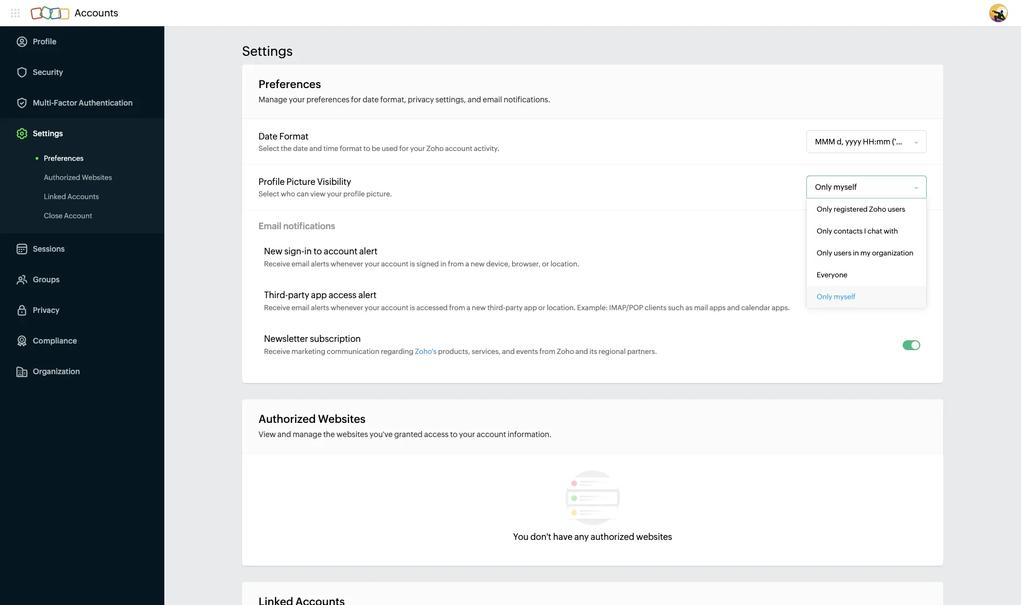 Task type: vqa. For each thing, say whether or not it's contained in the screenshot.
Primary image
no



Task type: locate. For each thing, give the bounding box(es) containing it.
in left my
[[853, 249, 859, 257]]

0 vertical spatial party
[[288, 290, 309, 301]]

0 vertical spatial select
[[259, 144, 279, 153]]

0 vertical spatial email
[[483, 95, 502, 104]]

signed
[[416, 260, 439, 268]]

format
[[340, 144, 362, 153]]

only left the contacts
[[817, 227, 832, 236]]

third-
[[264, 290, 288, 301]]

account
[[64, 212, 92, 220]]

date
[[259, 131, 277, 142]]

registered
[[834, 205, 868, 214]]

1 receive from the top
[[264, 260, 290, 268]]

and
[[468, 95, 481, 104], [309, 144, 322, 153], [727, 304, 740, 312], [502, 348, 515, 356], [575, 348, 588, 356], [277, 431, 291, 439]]

party down browser,
[[505, 304, 523, 312]]

zoho's
[[415, 348, 437, 356]]

access inside authorized websites view and manage the websites you've granted access to your account information.
[[424, 431, 449, 439]]

0 vertical spatial to
[[363, 144, 370, 153]]

1 horizontal spatial preferences
[[259, 78, 321, 90]]

authorized inside authorized websites view and manage the websites you've granted access to your account information.
[[259, 413, 316, 426]]

1 horizontal spatial authorized
[[259, 413, 316, 426]]

date down format
[[293, 144, 308, 153]]

device,
[[486, 260, 510, 268]]

email down 'sign-'
[[292, 260, 309, 268]]

preferences inside preferences manage your preferences for date format, privacy settings, and email notifications.
[[259, 78, 321, 90]]

and right "apps" at the right bottom
[[727, 304, 740, 312]]

settings down multi-
[[33, 129, 63, 138]]

authorized
[[591, 532, 634, 543]]

1 horizontal spatial zoho
[[557, 348, 574, 356]]

is for third-party app access alert
[[410, 304, 415, 312]]

websites left you've at the left of the page
[[336, 431, 368, 439]]

0 horizontal spatial websites
[[336, 431, 368, 439]]

preferences
[[306, 95, 349, 104]]

imap/pop
[[609, 304, 643, 312]]

manage
[[293, 431, 322, 439]]

2 horizontal spatial to
[[450, 431, 457, 439]]

preferences for preferences
[[44, 154, 83, 163]]

0 vertical spatial authorized
[[44, 174, 80, 182]]

to left be
[[363, 144, 370, 153]]

2 vertical spatial from
[[539, 348, 555, 356]]

2 select from the top
[[259, 190, 279, 198]]

0 horizontal spatial users
[[834, 249, 851, 257]]

1 horizontal spatial websites
[[318, 413, 365, 426]]

0 horizontal spatial settings
[[33, 129, 63, 138]]

2 receive from the top
[[264, 304, 290, 312]]

only up "everyone" on the top right of the page
[[817, 249, 832, 257]]

party down 'sign-'
[[288, 290, 309, 301]]

2 horizontal spatial zoho
[[869, 205, 886, 214]]

0 vertical spatial websites
[[336, 431, 368, 439]]

1 is from the top
[[410, 260, 415, 268]]

2 alerts from the top
[[311, 304, 329, 312]]

0 vertical spatial app
[[311, 290, 327, 301]]

from right the accessed
[[449, 304, 465, 312]]

and right settings,
[[468, 95, 481, 104]]

in for users
[[853, 249, 859, 257]]

receive
[[264, 260, 290, 268], [264, 304, 290, 312], [264, 348, 290, 356]]

location. right browser,
[[550, 260, 579, 268]]

mail
[[694, 304, 708, 312]]

0 vertical spatial from
[[448, 260, 464, 268]]

in down 'notifications'
[[304, 246, 312, 257]]

1 vertical spatial is
[[410, 304, 415, 312]]

preferences for preferences manage your preferences for date format, privacy settings, and email notifications.
[[259, 78, 321, 90]]

from right events
[[539, 348, 555, 356]]

authorized websites
[[44, 174, 112, 182]]

to
[[363, 144, 370, 153], [314, 246, 322, 257], [450, 431, 457, 439]]

0 vertical spatial for
[[351, 95, 361, 104]]

1 horizontal spatial for
[[399, 144, 409, 153]]

date inside date format select the date and time format to be used for your zoho account activity.
[[293, 144, 308, 153]]

2 whenever from the top
[[331, 304, 363, 312]]

0 vertical spatial profile
[[33, 37, 56, 46]]

date inside preferences manage your preferences for date format, privacy settings, and email notifications.
[[363, 95, 379, 104]]

1 vertical spatial alerts
[[311, 304, 329, 312]]

the inside date format select the date and time format to be used for your zoho account activity.
[[281, 144, 292, 153]]

activity.
[[474, 144, 499, 153]]

0 vertical spatial location.
[[550, 260, 579, 268]]

settings up "manage"
[[242, 44, 293, 59]]

zoho left its
[[557, 348, 574, 356]]

receive for third-
[[264, 304, 290, 312]]

a
[[465, 260, 469, 268], [467, 304, 470, 312]]

only users in my organization
[[817, 249, 914, 257]]

select left who
[[259, 190, 279, 198]]

2 only from the top
[[817, 227, 832, 236]]

location. for third-party app access alert
[[547, 304, 576, 312]]

0 horizontal spatial for
[[351, 95, 361, 104]]

marketing
[[292, 348, 325, 356]]

to right granted
[[450, 431, 457, 439]]

account
[[445, 144, 472, 153], [324, 246, 357, 257], [381, 260, 408, 268], [381, 304, 408, 312], [477, 431, 506, 439]]

profile for profile picture visibility select who can view your profile picture.
[[259, 177, 285, 187]]

1 vertical spatial websites
[[318, 413, 365, 426]]

zoho inside date format select the date and time format to be used for your zoho account activity.
[[426, 144, 444, 153]]

alert
[[359, 246, 377, 257], [358, 290, 377, 301]]

0 vertical spatial receive
[[264, 260, 290, 268]]

profile up who
[[259, 177, 285, 187]]

for
[[351, 95, 361, 104], [399, 144, 409, 153]]

access up subscription
[[329, 290, 357, 301]]

authorized
[[44, 174, 80, 182], [259, 413, 316, 426]]

organization
[[872, 249, 914, 257]]

0 vertical spatial alert
[[359, 246, 377, 257]]

2 is from the top
[[410, 304, 415, 312]]

0 vertical spatial new
[[471, 260, 485, 268]]

select inside date format select the date and time format to be used for your zoho account activity.
[[259, 144, 279, 153]]

1 vertical spatial for
[[399, 144, 409, 153]]

is left the accessed
[[410, 304, 415, 312]]

from for is
[[448, 260, 464, 268]]

account inside authorized websites view and manage the websites you've granted access to your account information.
[[477, 431, 506, 439]]

and left time
[[309, 144, 322, 153]]

alerts
[[311, 260, 329, 268], [311, 304, 329, 312]]

1 vertical spatial authorized
[[259, 413, 316, 426]]

email left "notifications."
[[483, 95, 502, 104]]

from right signed
[[448, 260, 464, 268]]

multi-
[[33, 99, 54, 107]]

1 vertical spatial access
[[424, 431, 449, 439]]

access
[[329, 290, 357, 301], [424, 431, 449, 439]]

1 horizontal spatial websites
[[636, 532, 672, 543]]

0 vertical spatial access
[[329, 290, 357, 301]]

settings
[[242, 44, 293, 59], [33, 129, 63, 138]]

1 vertical spatial receive
[[264, 304, 290, 312]]

0 vertical spatial alerts
[[311, 260, 329, 268]]

1 vertical spatial app
[[524, 304, 537, 312]]

0 vertical spatial accounts
[[74, 7, 118, 19]]

profile for profile
[[33, 37, 56, 46]]

alerts down new sign-in to account alert
[[311, 260, 329, 268]]

and inside date format select the date and time format to be used for your zoho account activity.
[[309, 144, 322, 153]]

0 vertical spatial preferences
[[259, 78, 321, 90]]

1 vertical spatial select
[[259, 190, 279, 198]]

1 vertical spatial settings
[[33, 129, 63, 138]]

0 horizontal spatial access
[[329, 290, 357, 301]]

security
[[33, 68, 63, 77]]

for inside preferences manage your preferences for date format, privacy settings, and email notifications.
[[351, 95, 361, 104]]

0 vertical spatial or
[[542, 260, 549, 268]]

0 horizontal spatial authorized
[[44, 174, 80, 182]]

and inside preferences manage your preferences for date format, privacy settings, and email notifications.
[[468, 95, 481, 104]]

email for third-party app access alert
[[292, 304, 309, 312]]

for right used
[[399, 144, 409, 153]]

from for services,
[[539, 348, 555, 356]]

authorized up view
[[259, 413, 316, 426]]

0 horizontal spatial preferences
[[44, 154, 83, 163]]

location.
[[550, 260, 579, 268], [547, 304, 576, 312]]

websites up manage
[[318, 413, 365, 426]]

users up with
[[888, 205, 905, 214]]

in
[[304, 246, 312, 257], [853, 249, 859, 257], [440, 260, 447, 268]]

the inside authorized websites view and manage the websites you've granted access to your account information.
[[323, 431, 335, 439]]

1 horizontal spatial date
[[363, 95, 379, 104]]

alerts for to
[[311, 260, 329, 268]]

whenever down new sign-in to account alert
[[331, 260, 363, 268]]

1 alerts from the top
[[311, 260, 329, 268]]

new left device,
[[471, 260, 485, 268]]

receive down newsletter
[[264, 348, 290, 356]]

everyone
[[817, 271, 847, 279]]

zoho's link
[[415, 348, 437, 356]]

1 only from the top
[[817, 205, 832, 214]]

2 vertical spatial to
[[450, 431, 457, 439]]

location. for new sign-in to account alert
[[550, 260, 579, 268]]

1 horizontal spatial settings
[[242, 44, 293, 59]]

third-
[[487, 304, 505, 312]]

0 vertical spatial date
[[363, 95, 379, 104]]

1 whenever from the top
[[331, 260, 363, 268]]

a left device,
[[465, 260, 469, 268]]

0 horizontal spatial websites
[[82, 174, 112, 182]]

profile picture visibility select who can view your profile picture.
[[259, 177, 392, 198]]

location. left example:
[[547, 304, 576, 312]]

0 horizontal spatial the
[[281, 144, 292, 153]]

0 horizontal spatial profile
[[33, 37, 56, 46]]

1 vertical spatial preferences
[[44, 154, 83, 163]]

1 horizontal spatial in
[[440, 260, 447, 268]]

account left the accessed
[[381, 304, 408, 312]]

a left third-
[[467, 304, 470, 312]]

profile
[[33, 37, 56, 46], [259, 177, 285, 187]]

zoho right used
[[426, 144, 444, 153]]

only myself
[[817, 293, 856, 301]]

preferences up authorized websites
[[44, 154, 83, 163]]

account down 'notifications'
[[324, 246, 357, 257]]

in right signed
[[440, 260, 447, 268]]

websites right authorized
[[636, 532, 672, 543]]

your inside authorized websites view and manage the websites you've granted access to your account information.
[[459, 431, 475, 439]]

0 horizontal spatial zoho
[[426, 144, 444, 153]]

1 vertical spatial users
[[834, 249, 851, 257]]

0 vertical spatial zoho
[[426, 144, 444, 153]]

0 vertical spatial whenever
[[331, 260, 363, 268]]

access right granted
[[424, 431, 449, 439]]

zoho
[[426, 144, 444, 153], [869, 205, 886, 214], [557, 348, 574, 356]]

0 vertical spatial users
[[888, 205, 905, 214]]

1 vertical spatial date
[[293, 144, 308, 153]]

3 only from the top
[[817, 249, 832, 257]]

receive down the new
[[264, 260, 290, 268]]

2 horizontal spatial in
[[853, 249, 859, 257]]

None field
[[807, 131, 915, 153], [807, 176, 915, 198], [807, 131, 915, 153], [807, 176, 915, 198]]

1 vertical spatial a
[[467, 304, 470, 312]]

date
[[363, 95, 379, 104], [293, 144, 308, 153]]

profile inside 'profile picture visibility select who can view your profile picture.'
[[259, 177, 285, 187]]

to inside authorized websites view and manage the websites you've granted access to your account information.
[[450, 431, 457, 439]]

0 vertical spatial settings
[[242, 44, 293, 59]]

authorized up linked
[[44, 174, 80, 182]]

profile up security
[[33, 37, 56, 46]]

1 vertical spatial email
[[292, 260, 309, 268]]

1 vertical spatial to
[[314, 246, 322, 257]]

0 horizontal spatial in
[[304, 246, 312, 257]]

1 vertical spatial from
[[449, 304, 465, 312]]

visibility
[[317, 177, 351, 187]]

0 horizontal spatial date
[[293, 144, 308, 153]]

the down format
[[281, 144, 292, 153]]

account left information.
[[477, 431, 506, 439]]

and left events
[[502, 348, 515, 356]]

1 horizontal spatial to
[[363, 144, 370, 153]]

0 vertical spatial the
[[281, 144, 292, 153]]

2 vertical spatial email
[[292, 304, 309, 312]]

zoho up chat
[[869, 205, 886, 214]]

the
[[281, 144, 292, 153], [323, 431, 335, 439]]

4 only from the top
[[817, 293, 832, 301]]

only left registered
[[817, 205, 832, 214]]

0 horizontal spatial app
[[311, 290, 327, 301]]

websites up linked accounts
[[82, 174, 112, 182]]

whenever down third-party app access alert at the top left of page
[[331, 304, 363, 312]]

1 vertical spatial location.
[[547, 304, 576, 312]]

1 horizontal spatial the
[[323, 431, 335, 439]]

0 vertical spatial is
[[410, 260, 415, 268]]

date left format,
[[363, 95, 379, 104]]

0 vertical spatial websites
[[82, 174, 112, 182]]

preferences
[[259, 78, 321, 90], [44, 154, 83, 163]]

accounts
[[74, 7, 118, 19], [67, 193, 99, 201]]

granted
[[394, 431, 423, 439]]

1 vertical spatial the
[[323, 431, 335, 439]]

only contacts i chat with
[[817, 227, 898, 236]]

1 select from the top
[[259, 144, 279, 153]]

receive down third-
[[264, 304, 290, 312]]

events
[[516, 348, 538, 356]]

groups
[[33, 276, 60, 284]]

app
[[311, 290, 327, 301], [524, 304, 537, 312]]

for right preferences
[[351, 95, 361, 104]]

1 vertical spatial whenever
[[331, 304, 363, 312]]

products,
[[438, 348, 470, 356]]

account left activity.
[[445, 144, 472, 153]]

or right third-
[[538, 304, 545, 312]]

and right view
[[277, 431, 291, 439]]

alerts down third-party app access alert at the top left of page
[[311, 304, 329, 312]]

or
[[542, 260, 549, 268], [538, 304, 545, 312]]

authorized for authorized websites
[[44, 174, 80, 182]]

linked accounts
[[44, 193, 99, 201]]

only left the myself
[[817, 293, 832, 301]]

select
[[259, 144, 279, 153], [259, 190, 279, 198]]

is left signed
[[410, 260, 415, 268]]

1 vertical spatial profile
[[259, 177, 285, 187]]

to right 'sign-'
[[314, 246, 322, 257]]

1 vertical spatial party
[[505, 304, 523, 312]]

1 horizontal spatial access
[[424, 431, 449, 439]]

users down the contacts
[[834, 249, 851, 257]]

websites
[[82, 174, 112, 182], [318, 413, 365, 426]]

the right manage
[[323, 431, 335, 439]]

preferences up "manage"
[[259, 78, 321, 90]]

websites inside authorized websites view and manage the websites you've granted access to your account information.
[[318, 413, 365, 426]]

email down third-party app access alert at the top left of page
[[292, 304, 309, 312]]

2 vertical spatial receive
[[264, 348, 290, 356]]

new left third-
[[472, 304, 486, 312]]

apps
[[709, 304, 726, 312]]

clients
[[645, 304, 667, 312]]

select down date in the left top of the page
[[259, 144, 279, 153]]

1 vertical spatial or
[[538, 304, 545, 312]]

or right browser,
[[542, 260, 549, 268]]

from
[[448, 260, 464, 268], [449, 304, 465, 312], [539, 348, 555, 356]]

1 horizontal spatial profile
[[259, 177, 285, 187]]



Task type: describe. For each thing, give the bounding box(es) containing it.
account left signed
[[381, 260, 408, 268]]

regional
[[599, 348, 626, 356]]

0 horizontal spatial to
[[314, 246, 322, 257]]

email inside preferences manage your preferences for date format, privacy settings, and email notifications.
[[483, 95, 502, 104]]

1 vertical spatial alert
[[358, 290, 377, 301]]

preferences manage your preferences for date format, privacy settings, and email notifications.
[[259, 78, 550, 104]]

apps.
[[772, 304, 790, 312]]

profile
[[343, 190, 365, 198]]

newsletter subscription
[[264, 334, 361, 345]]

example:
[[577, 304, 608, 312]]

view
[[310, 190, 326, 198]]

linked
[[44, 193, 66, 201]]

0 horizontal spatial party
[[288, 290, 309, 301]]

information.
[[508, 431, 552, 439]]

or for new sign-in to account alert
[[542, 260, 549, 268]]

such
[[668, 304, 684, 312]]

to inside date format select the date and time format to be used for your zoho account activity.
[[363, 144, 370, 153]]

privacy
[[33, 306, 59, 315]]

notifications.
[[504, 95, 550, 104]]

notifications
[[283, 221, 335, 232]]

who
[[281, 190, 295, 198]]

you've
[[370, 431, 393, 439]]

2 vertical spatial zoho
[[557, 348, 574, 356]]

receive marketing communication regarding zoho's products, services, and events from zoho and its regional partners.
[[264, 348, 657, 356]]

as
[[685, 304, 693, 312]]

select inside 'profile picture visibility select who can view your profile picture.'
[[259, 190, 279, 198]]

whenever for alert
[[331, 304, 363, 312]]

its
[[589, 348, 597, 356]]

date format select the date and time format to be used for your zoho account activity.
[[259, 131, 499, 153]]

have
[[553, 532, 572, 543]]

you
[[513, 532, 529, 543]]

authorized websites view and manage the websites you've granted access to your account information.
[[259, 413, 552, 439]]

format
[[279, 131, 308, 142]]

view
[[259, 431, 276, 439]]

any
[[574, 532, 589, 543]]

be
[[372, 144, 380, 153]]

regarding
[[381, 348, 413, 356]]

close
[[44, 212, 63, 220]]

your inside 'profile picture visibility select who can view your profile picture.'
[[327, 190, 342, 198]]

communication
[[327, 348, 379, 356]]

account inside date format select the date and time format to be used for your zoho account activity.
[[445, 144, 472, 153]]

is for new sign-in to account alert
[[410, 260, 415, 268]]

in for sign-
[[304, 246, 312, 257]]

factor
[[54, 99, 77, 107]]

i
[[864, 227, 866, 236]]

websites for authorized websites view and manage the websites you've granted access to your account information.
[[318, 413, 365, 426]]

new
[[264, 246, 282, 257]]

you don't have any authorized websites
[[513, 532, 672, 543]]

receive email alerts whenever your account is accessed from a new third-party app or location. example: imap/pop clients such as mail apps and calendar apps.
[[264, 304, 790, 312]]

and inside authorized websites view and manage the websites you've granted access to your account information.
[[277, 431, 291, 439]]

email notifications
[[259, 221, 335, 232]]

organization
[[33, 368, 80, 376]]

1 vertical spatial accounts
[[67, 193, 99, 201]]

close account
[[44, 212, 92, 220]]

newsletter
[[264, 334, 308, 345]]

only for only registered zoho users
[[817, 205, 832, 214]]

subscription
[[310, 334, 361, 345]]

email for new sign-in to account alert
[[292, 260, 309, 268]]

new sign-in to account alert
[[264, 246, 377, 257]]

browser,
[[512, 260, 541, 268]]

1 horizontal spatial app
[[524, 304, 537, 312]]

sign-
[[284, 246, 304, 257]]

services,
[[472, 348, 501, 356]]

manage
[[259, 95, 287, 104]]

websites for authorized websites
[[82, 174, 112, 182]]

format,
[[380, 95, 406, 104]]

picture
[[287, 177, 315, 187]]

settings,
[[436, 95, 466, 104]]

picture.
[[366, 190, 392, 198]]

only for only contacts i chat with
[[817, 227, 832, 236]]

websites inside authorized websites view and manage the websites you've granted access to your account information.
[[336, 431, 368, 439]]

0 vertical spatial a
[[465, 260, 469, 268]]

and left its
[[575, 348, 588, 356]]

1 horizontal spatial users
[[888, 205, 905, 214]]

only registered zoho users
[[817, 205, 905, 214]]

1 vertical spatial websites
[[636, 532, 672, 543]]

1 horizontal spatial party
[[505, 304, 523, 312]]

your inside date format select the date and time format to be used for your zoho account activity.
[[410, 144, 425, 153]]

1 vertical spatial new
[[472, 304, 486, 312]]

time
[[323, 144, 338, 153]]

for inside date format select the date and time format to be used for your zoho account activity.
[[399, 144, 409, 153]]

myself
[[834, 293, 856, 301]]

partners.
[[627, 348, 657, 356]]

don't
[[530, 532, 551, 543]]

chat
[[868, 227, 882, 236]]

with
[[884, 227, 898, 236]]

only for only myself
[[817, 293, 832, 301]]

accessed
[[416, 304, 448, 312]]

can
[[297, 190, 309, 198]]

receive email alerts whenever your account is signed in from a new device, browser, or location.
[[264, 260, 579, 268]]

email
[[259, 221, 281, 232]]

1 vertical spatial zoho
[[869, 205, 886, 214]]

compliance
[[33, 337, 77, 346]]

your inside preferences manage your preferences for date format, privacy settings, and email notifications.
[[289, 95, 305, 104]]

third-party app access alert
[[264, 290, 377, 301]]

whenever for account
[[331, 260, 363, 268]]

multi-factor authentication
[[33, 99, 133, 107]]

authorized for authorized websites view and manage the websites you've granted access to your account information.
[[259, 413, 316, 426]]

privacy
[[408, 95, 434, 104]]

only for only users in my organization
[[817, 249, 832, 257]]

3 receive from the top
[[264, 348, 290, 356]]

my
[[860, 249, 871, 257]]

contacts
[[834, 227, 863, 236]]

used
[[382, 144, 398, 153]]

receive for new
[[264, 260, 290, 268]]

or for third-party app access alert
[[538, 304, 545, 312]]

sessions
[[33, 245, 65, 254]]

alerts for access
[[311, 304, 329, 312]]

calendar
[[741, 304, 770, 312]]



